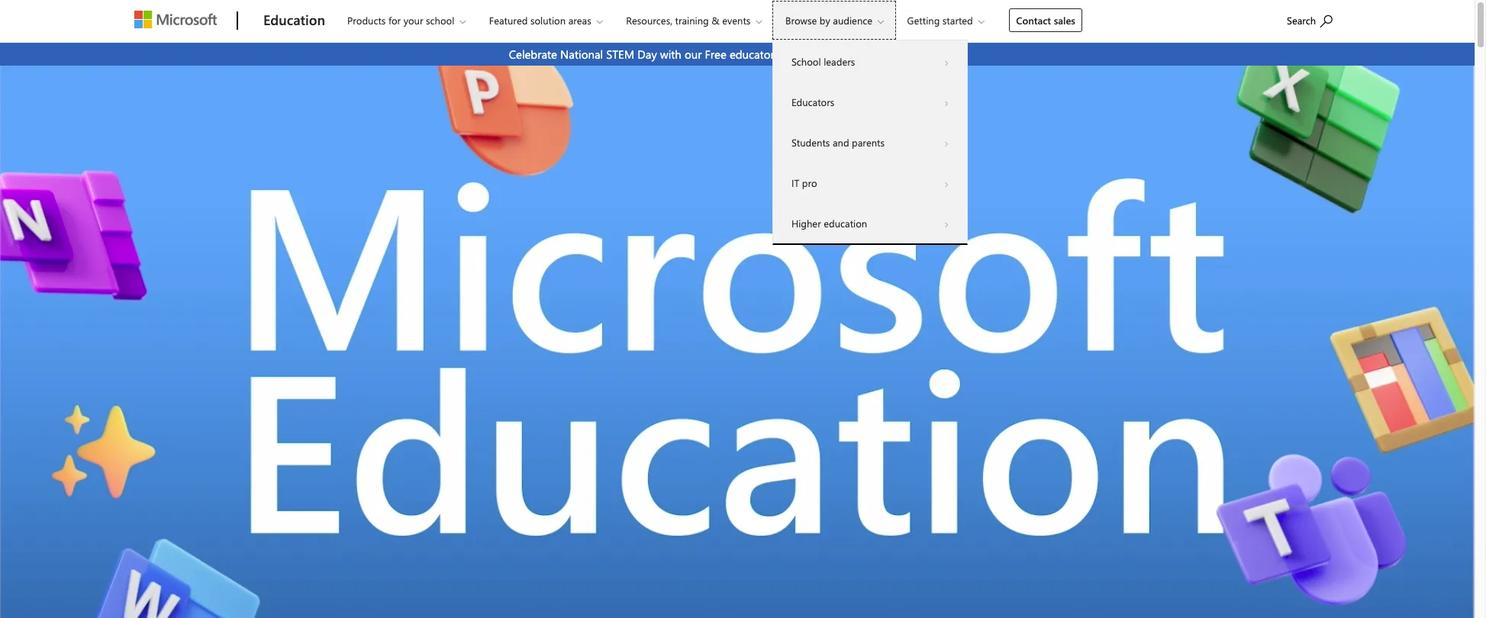 Task type: locate. For each thing, give the bounding box(es) containing it.
our
[[685, 47, 702, 62]]

products for your school
[[347, 14, 455, 27]]

educators
[[792, 95, 835, 108]]

higher education button
[[773, 203, 967, 244]]

1 horizontal spatial stem
[[835, 47, 863, 62]]

in
[[866, 47, 875, 62]]

browse by audience
[[786, 14, 873, 27]]

0 vertical spatial for
[[389, 14, 401, 27]]

for
[[389, 14, 401, 27], [817, 47, 832, 62]]

1 vertical spatial for
[[817, 47, 832, 62]]

stem left day
[[606, 47, 635, 62]]

students and parents
[[792, 136, 885, 149]]

leaders
[[824, 55, 855, 68]]

contact sales link
[[1010, 8, 1083, 32]]

for right guide
[[817, 47, 832, 62]]

featured solution areas
[[489, 14, 592, 27]]

&
[[712, 14, 720, 27]]

higher education
[[792, 217, 868, 230]]

education
[[824, 217, 868, 230]]

0 horizontal spatial your
[[404, 14, 423, 27]]

celebrate national stem day with our free educator's guide for stem in your classroom >
[[509, 47, 966, 62]]

0 vertical spatial your
[[404, 14, 423, 27]]

solution
[[531, 14, 566, 27]]

school
[[792, 55, 821, 68]]

stem
[[606, 47, 635, 62], [835, 47, 863, 62]]

school leaders button
[[773, 41, 967, 82]]

your left school
[[404, 14, 423, 27]]

started
[[943, 14, 973, 27]]

classroom
[[904, 47, 955, 62]]

celebrate national stem day with our free educator's guide for stem in your classroom > link
[[0, 43, 1475, 66]]

resources, training & events button
[[613, 1, 775, 40]]

parents
[[852, 136, 885, 149]]

areas
[[569, 14, 592, 27]]

students
[[792, 136, 830, 149]]

featured
[[489, 14, 528, 27]]

students and parents button
[[773, 122, 967, 163]]

stem left 'in'
[[835, 47, 863, 62]]

1 vertical spatial your
[[878, 47, 901, 62]]

educators button
[[773, 82, 967, 122]]

1 horizontal spatial for
[[817, 47, 832, 62]]

free
[[705, 47, 727, 62]]

your
[[404, 14, 423, 27], [878, 47, 901, 62]]

>
[[958, 47, 966, 62]]

getting started button
[[895, 1, 997, 40]]

celebrate
[[509, 47, 557, 62]]

school
[[426, 14, 455, 27]]

day
[[638, 47, 657, 62]]

with
[[660, 47, 682, 62]]

getting
[[908, 14, 940, 27]]

0 horizontal spatial for
[[389, 14, 401, 27]]

audience
[[833, 14, 873, 27]]

your right 'in'
[[878, 47, 901, 62]]

for right products at left top
[[389, 14, 401, 27]]

for inside "link"
[[817, 47, 832, 62]]

1 horizontal spatial your
[[878, 47, 901, 62]]

and
[[833, 136, 849, 149]]

browse
[[786, 14, 817, 27]]

for inside dropdown button
[[389, 14, 401, 27]]

browse by audience button
[[773, 1, 896, 40]]

education
[[263, 11, 325, 29]]

0 horizontal spatial stem
[[606, 47, 635, 62]]



Task type: vqa. For each thing, say whether or not it's contained in the screenshot.
BROWSE BY AUDIENCE dropdown button
yes



Task type: describe. For each thing, give the bounding box(es) containing it.
events
[[723, 14, 751, 27]]

microsoft image
[[134, 11, 217, 28]]

contact
[[1017, 14, 1051, 27]]

resources,
[[626, 14, 673, 27]]

getting started
[[908, 14, 973, 27]]

your inside celebrate national stem day with our free educator's guide for stem in your classroom > "link"
[[878, 47, 901, 62]]

national
[[560, 47, 603, 62]]

training
[[675, 14, 709, 27]]

resources, training & events
[[626, 14, 751, 27]]

higher
[[792, 217, 821, 230]]

it pro button
[[773, 163, 967, 203]]

Search search field
[[1280, 2, 1348, 37]]

2 stem from the left
[[835, 47, 863, 62]]

pro
[[802, 176, 817, 189]]

search
[[1287, 14, 1316, 27]]

by
[[820, 14, 831, 27]]

your inside products for your school dropdown button
[[404, 14, 423, 27]]

education link
[[256, 1, 333, 42]]

products
[[347, 14, 386, 27]]

school leaders
[[792, 55, 855, 68]]

sales
[[1054, 14, 1076, 27]]

contact sales
[[1017, 14, 1076, 27]]

guide
[[785, 47, 814, 62]]

search button
[[1280, 2, 1340, 37]]

it pro
[[792, 176, 817, 189]]

1 stem from the left
[[606, 47, 635, 62]]

featured solution areas button
[[476, 1, 615, 40]]

products for your school button
[[334, 1, 478, 40]]

it
[[792, 176, 800, 189]]

educator's
[[730, 47, 782, 62]]



